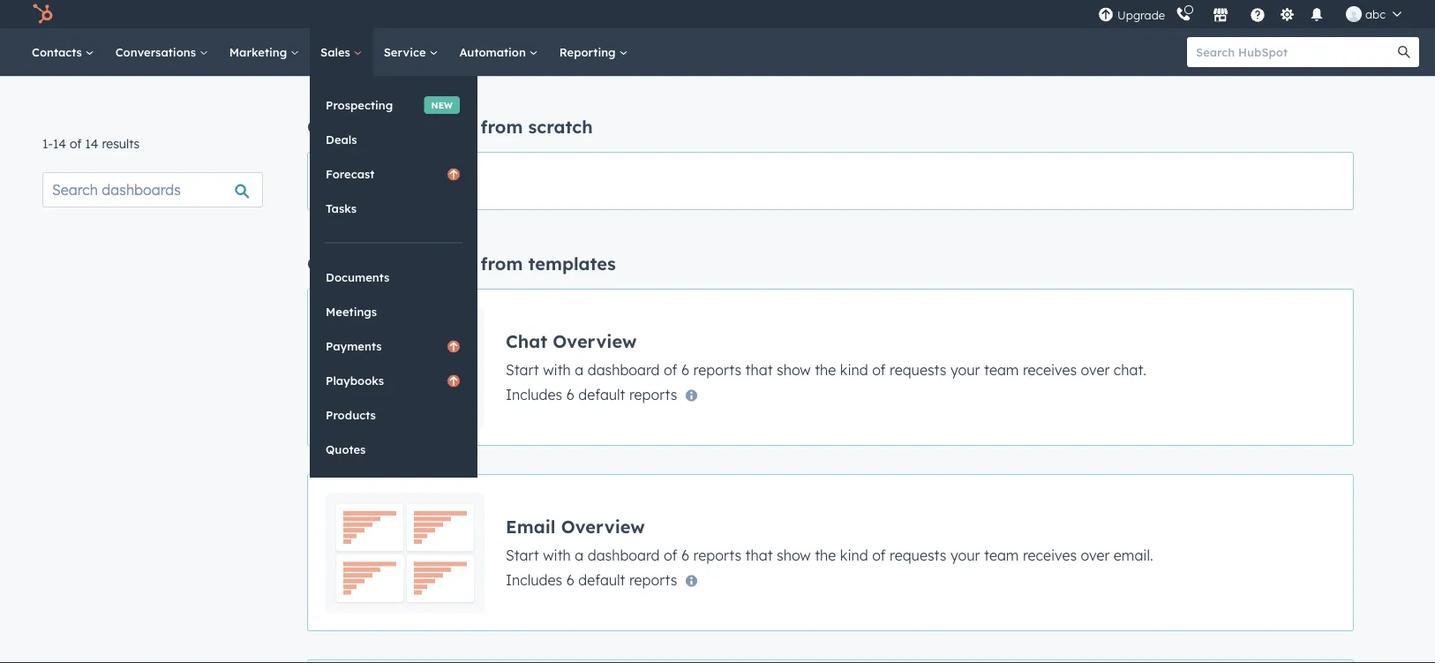Task type: vqa. For each thing, say whether or not it's contained in the screenshot.
banner
no



Task type: locate. For each thing, give the bounding box(es) containing it.
marketplaces button
[[1203, 0, 1240, 28]]

none checkbox containing email overview
[[307, 474, 1354, 631]]

0 horizontal spatial 14
[[53, 136, 66, 151]]

0 vertical spatial none checkbox
[[307, 289, 1354, 446]]

kind inside chat overview start with a dashboard of 6 reports that show the kind of requests your team receives over chat.
[[840, 361, 868, 378]]

kind
[[840, 361, 868, 378], [840, 546, 868, 564]]

start inside email overview start with a dashboard of 6 reports that show the kind of requests your team receives over email.
[[506, 546, 539, 564]]

includes down chat on the left
[[506, 385, 563, 403]]

a
[[575, 361, 584, 378], [575, 546, 584, 564]]

1 vertical spatial with
[[543, 546, 571, 564]]

prospecting
[[326, 98, 393, 112]]

create down prospecting
[[307, 116, 366, 138]]

a for email
[[575, 546, 584, 564]]

dashboard for email overview
[[588, 546, 660, 564]]

chat
[[506, 330, 547, 352]]

search image
[[1398, 46, 1411, 58]]

reports inside email overview start with a dashboard of 6 reports that show the kind of requests your team receives over email.
[[694, 546, 742, 564]]

create dashboards from scratch
[[307, 116, 593, 138]]

none checkbox containing chat overview
[[307, 289, 1354, 446]]

with
[[543, 361, 571, 378], [543, 546, 571, 564]]

1 receives from the top
[[1023, 361, 1077, 378]]

1 vertical spatial none checkbox
[[307, 474, 1354, 631]]

1 with from the top
[[543, 361, 571, 378]]

new inside sales menu
[[431, 99, 453, 110]]

2 14 from the left
[[85, 136, 98, 151]]

overview right email
[[561, 515, 645, 537]]

1-
[[42, 136, 53, 151]]

includes 6 default reports
[[506, 385, 678, 403], [506, 571, 678, 588]]

dashboard
[[381, 172, 453, 190], [588, 361, 660, 378], [588, 546, 660, 564]]

1 vertical spatial dashboard
[[588, 361, 660, 378]]

none checkbox email overview
[[307, 474, 1354, 631]]

a inside email overview start with a dashboard of 6 reports that show the kind of requests your team receives over email.
[[575, 546, 584, 564]]

new
[[431, 99, 453, 110], [347, 172, 377, 190]]

that
[[746, 361, 773, 378], [746, 546, 773, 564]]

includes
[[506, 385, 563, 403], [506, 571, 563, 588]]

1 a from the top
[[575, 361, 584, 378]]

2 includes 6 default reports from the top
[[506, 571, 678, 588]]

2 receives from the top
[[1023, 546, 1077, 564]]

overview for chat overview
[[553, 330, 637, 352]]

help button
[[1243, 0, 1273, 28]]

start for chat
[[506, 361, 539, 378]]

0 vertical spatial from
[[481, 116, 523, 138]]

receives for chat overview
[[1023, 361, 1077, 378]]

overview right chat on the left
[[553, 330, 637, 352]]

0 vertical spatial team
[[984, 361, 1019, 378]]

new up tasks
[[347, 172, 377, 190]]

dashboards up the meetings link
[[371, 252, 475, 275]]

start
[[506, 361, 539, 378], [506, 546, 539, 564]]

the inside email overview start with a dashboard of 6 reports that show the kind of requests your team receives over email.
[[815, 546, 836, 564]]

default
[[579, 385, 626, 403], [579, 571, 626, 588]]

1 the from the top
[[815, 361, 836, 378]]

that inside email overview start with a dashboard of 6 reports that show the kind of requests your team receives over email.
[[746, 546, 773, 564]]

0 vertical spatial kind
[[840, 361, 868, 378]]

receives
[[1023, 361, 1077, 378], [1023, 546, 1077, 564]]

that for chat overview
[[746, 361, 773, 378]]

products link
[[310, 398, 478, 432]]

0 vertical spatial over
[[1081, 361, 1110, 378]]

default for email overview
[[579, 571, 626, 588]]

2 from from the top
[[481, 252, 523, 275]]

2 with from the top
[[543, 546, 571, 564]]

2 default from the top
[[579, 571, 626, 588]]

2 includes from the top
[[506, 571, 563, 588]]

1 vertical spatial receives
[[1023, 546, 1077, 564]]

the
[[815, 361, 836, 378], [815, 546, 836, 564]]

1 vertical spatial that
[[746, 546, 773, 564]]

that for email overview
[[746, 546, 773, 564]]

2 the from the top
[[815, 546, 836, 564]]

with for email
[[543, 546, 571, 564]]

New dashboard checkbox
[[307, 152, 1354, 210]]

default for chat overview
[[579, 385, 626, 403]]

6
[[682, 361, 690, 378], [566, 385, 575, 403], [682, 546, 690, 564], [566, 571, 575, 588]]

1 vertical spatial over
[[1081, 546, 1110, 564]]

1 requests from the top
[[890, 361, 947, 378]]

chat overview start with a dashboard of 6 reports that show the kind of requests your team receives over chat.
[[506, 330, 1147, 378]]

dashboards
[[371, 116, 475, 138], [371, 252, 475, 275]]

templates
[[528, 252, 616, 275]]

0 vertical spatial that
[[746, 361, 773, 378]]

2 vertical spatial dashboard
[[588, 546, 660, 564]]

new inside option
[[347, 172, 377, 190]]

from left the scratch
[[481, 116, 523, 138]]

0 vertical spatial your
[[951, 361, 980, 378]]

includes 6 default reports for email
[[506, 571, 678, 588]]

1 vertical spatial create
[[307, 252, 366, 275]]

products
[[326, 408, 376, 422]]

overview inside chat overview start with a dashboard of 6 reports that show the kind of requests your team receives over chat.
[[553, 330, 637, 352]]

includes down email
[[506, 571, 563, 588]]

playbooks
[[326, 373, 384, 388]]

requests inside email overview start with a dashboard of 6 reports that show the kind of requests your team receives over email.
[[890, 546, 947, 564]]

1 vertical spatial from
[[481, 252, 523, 275]]

from
[[481, 116, 523, 138], [481, 252, 523, 275]]

team inside chat overview start with a dashboard of 6 reports that show the kind of requests your team receives over chat.
[[984, 361, 1019, 378]]

receives inside chat overview start with a dashboard of 6 reports that show the kind of requests your team receives over chat.
[[1023, 361, 1077, 378]]

with inside chat overview start with a dashboard of 6 reports that show the kind of requests your team receives over chat.
[[543, 361, 571, 378]]

0 vertical spatial receives
[[1023, 361, 1077, 378]]

receives inside email overview start with a dashboard of 6 reports that show the kind of requests your team receives over email.
[[1023, 546, 1077, 564]]

automation link
[[449, 28, 549, 76]]

2 requests from the top
[[890, 546, 947, 564]]

0 horizontal spatial new
[[347, 172, 377, 190]]

1 vertical spatial default
[[579, 571, 626, 588]]

with inside email overview start with a dashboard of 6 reports that show the kind of requests your team receives over email.
[[543, 546, 571, 564]]

None checkbox
[[307, 289, 1354, 446], [307, 474, 1354, 631]]

tasks
[[326, 201, 357, 215]]

1 vertical spatial dashboards
[[371, 252, 475, 275]]

over left email. at the bottom right of page
[[1081, 546, 1110, 564]]

includes 6 default reports down chat on the left
[[506, 385, 678, 403]]

contacts link
[[21, 28, 105, 76]]

settings link
[[1277, 5, 1299, 23]]

the inside chat overview start with a dashboard of 6 reports that show the kind of requests your team receives over chat.
[[815, 361, 836, 378]]

1 includes 6 default reports from the top
[[506, 385, 678, 403]]

1 vertical spatial kind
[[840, 546, 868, 564]]

1 horizontal spatial new
[[431, 99, 453, 110]]

1 vertical spatial your
[[951, 546, 980, 564]]

documents link
[[310, 261, 478, 294]]

requests
[[890, 361, 947, 378], [890, 546, 947, 564]]

0 vertical spatial dashboard
[[381, 172, 453, 190]]

the for chat overview
[[815, 361, 836, 378]]

6 inside email overview start with a dashboard of 6 reports that show the kind of requests your team receives over email.
[[682, 546, 690, 564]]

quotes link
[[310, 433, 478, 466]]

kind inside email overview start with a dashboard of 6 reports that show the kind of requests your team receives over email.
[[840, 546, 868, 564]]

requests for chat overview
[[890, 361, 947, 378]]

dashboards up forecast "link"
[[371, 116, 475, 138]]

2 create from the top
[[307, 252, 366, 275]]

0 vertical spatial dashboards
[[371, 116, 475, 138]]

conversations link
[[105, 28, 219, 76]]

deals link
[[310, 123, 478, 156]]

includes 6 default reports for chat
[[506, 385, 678, 403]]

1 14 from the left
[[53, 136, 66, 151]]

1 vertical spatial requests
[[890, 546, 947, 564]]

create for create dashboards from scratch
[[307, 116, 366, 138]]

2 none checkbox from the top
[[307, 474, 1354, 631]]

1 over from the top
[[1081, 361, 1110, 378]]

quotes
[[326, 442, 366, 457]]

0 vertical spatial overview
[[553, 330, 637, 352]]

overview inside email overview start with a dashboard of 6 reports that show the kind of requests your team receives over email.
[[561, 515, 645, 537]]

2 team from the top
[[984, 546, 1019, 564]]

1 that from the top
[[746, 361, 773, 378]]

2 kind from the top
[[840, 546, 868, 564]]

dashboards for templates
[[371, 252, 475, 275]]

that inside chat overview start with a dashboard of 6 reports that show the kind of requests your team receives over chat.
[[746, 361, 773, 378]]

2 over from the top
[[1081, 546, 1110, 564]]

with down chat on the left
[[543, 361, 571, 378]]

email.
[[1114, 546, 1154, 564]]

1 from from the top
[[481, 116, 523, 138]]

1 vertical spatial a
[[575, 546, 584, 564]]

notifications image
[[1309, 8, 1325, 24]]

1 default from the top
[[579, 385, 626, 403]]

new up create dashboards from scratch
[[431, 99, 453, 110]]

dashboard inside email overview start with a dashboard of 6 reports that show the kind of requests your team receives over email.
[[588, 546, 660, 564]]

team
[[984, 361, 1019, 378], [984, 546, 1019, 564]]

2 show from the top
[[777, 546, 811, 564]]

your for chat overview
[[951, 361, 980, 378]]

team inside email overview start with a dashboard of 6 reports that show the kind of requests your team receives over email.
[[984, 546, 1019, 564]]

1 start from the top
[[506, 361, 539, 378]]

reporting link
[[549, 28, 639, 76]]

2 your from the top
[[951, 546, 980, 564]]

0 vertical spatial the
[[815, 361, 836, 378]]

abc button
[[1336, 0, 1413, 28]]

2 that from the top
[[746, 546, 773, 564]]

1 vertical spatial new
[[347, 172, 377, 190]]

0 vertical spatial includes
[[506, 385, 563, 403]]

over inside chat overview start with a dashboard of 6 reports that show the kind of requests your team receives over chat.
[[1081, 361, 1110, 378]]

create
[[307, 116, 366, 138], [307, 252, 366, 275]]

over
[[1081, 361, 1110, 378], [1081, 546, 1110, 564]]

dashboard inside chat overview start with a dashboard of 6 reports that show the kind of requests your team receives over chat.
[[588, 361, 660, 378]]

start inside chat overview start with a dashboard of 6 reports that show the kind of requests your team receives over chat.
[[506, 361, 539, 378]]

includes for chat
[[506, 385, 563, 403]]

1 vertical spatial includes
[[506, 571, 563, 588]]

over inside email overview start with a dashboard of 6 reports that show the kind of requests your team receives over email.
[[1081, 546, 1110, 564]]

1 vertical spatial start
[[506, 546, 539, 564]]

1 vertical spatial the
[[815, 546, 836, 564]]

1 vertical spatial includes 6 default reports
[[506, 571, 678, 588]]

hubspot image
[[32, 4, 53, 25]]

your inside chat overview start with a dashboard of 6 reports that show the kind of requests your team receives over chat.
[[951, 361, 980, 378]]

dashboard for chat overview
[[588, 361, 660, 378]]

the for email overview
[[815, 546, 836, 564]]

2 start from the top
[[506, 546, 539, 564]]

2 a from the top
[[575, 546, 584, 564]]

1 kind from the top
[[840, 361, 868, 378]]

your inside email overview start with a dashboard of 6 reports that show the kind of requests your team receives over email.
[[951, 546, 980, 564]]

1 none checkbox from the top
[[307, 289, 1354, 446]]

a inside chat overview start with a dashboard of 6 reports that show the kind of requests your team receives over chat.
[[575, 361, 584, 378]]

your
[[951, 361, 980, 378], [951, 546, 980, 564]]

1 includes from the top
[[506, 385, 563, 403]]

reporting
[[559, 45, 619, 59]]

0 vertical spatial requests
[[890, 361, 947, 378]]

1 show from the top
[[777, 361, 811, 378]]

sales menu
[[310, 76, 478, 478]]

hubspot link
[[21, 4, 66, 25]]

receives for email overview
[[1023, 546, 1077, 564]]

0 vertical spatial create
[[307, 116, 366, 138]]

1 create from the top
[[307, 116, 366, 138]]

of
[[70, 136, 82, 151], [664, 361, 678, 378], [872, 361, 886, 378], [664, 546, 678, 564], [872, 546, 886, 564]]

0 vertical spatial default
[[579, 385, 626, 403]]

payments link
[[310, 329, 478, 363]]

1 vertical spatial team
[[984, 546, 1019, 564]]

start down chat on the left
[[506, 361, 539, 378]]

requests inside chat overview start with a dashboard of 6 reports that show the kind of requests your team receives over chat.
[[890, 361, 947, 378]]

settings image
[[1280, 8, 1296, 23]]

show
[[777, 361, 811, 378], [777, 546, 811, 564]]

1 dashboards from the top
[[371, 116, 475, 138]]

start down email
[[506, 546, 539, 564]]

0 vertical spatial new
[[431, 99, 453, 110]]

receives left chat.
[[1023, 361, 1077, 378]]

overview
[[553, 330, 637, 352], [561, 515, 645, 537]]

2 dashboards from the top
[[371, 252, 475, 275]]

0 vertical spatial with
[[543, 361, 571, 378]]

0 vertical spatial includes 6 default reports
[[506, 385, 678, 403]]

create up meetings
[[307, 252, 366, 275]]

with down email
[[543, 546, 571, 564]]

automation
[[459, 45, 529, 59]]

new for new dashboard
[[347, 172, 377, 190]]

1 vertical spatial overview
[[561, 515, 645, 537]]

over left chat.
[[1081, 361, 1110, 378]]

from left templates at the top left
[[481, 252, 523, 275]]

1-14 of 14 results
[[42, 136, 140, 151]]

a for chat
[[575, 361, 584, 378]]

0 vertical spatial show
[[777, 361, 811, 378]]

1 vertical spatial show
[[777, 546, 811, 564]]

receives left email. at the bottom right of page
[[1023, 546, 1077, 564]]

team for email overview
[[984, 546, 1019, 564]]

14
[[53, 136, 66, 151], [85, 136, 98, 151]]

includes 6 default reports down email
[[506, 571, 678, 588]]

0 vertical spatial a
[[575, 361, 584, 378]]

1 team from the top
[[984, 361, 1019, 378]]

menu
[[1097, 0, 1414, 28]]

1 horizontal spatial 14
[[85, 136, 98, 151]]

reports
[[694, 361, 742, 378], [629, 385, 678, 403], [694, 546, 742, 564], [629, 571, 678, 588]]

show inside email overview start with a dashboard of 6 reports that show the kind of requests your team receives over email.
[[777, 546, 811, 564]]

show inside chat overview start with a dashboard of 6 reports that show the kind of requests your team receives over chat.
[[777, 361, 811, 378]]

1 your from the top
[[951, 361, 980, 378]]

0 vertical spatial start
[[506, 361, 539, 378]]



Task type: describe. For each thing, give the bounding box(es) containing it.
sales link
[[310, 28, 373, 76]]

search button
[[1390, 37, 1420, 67]]

upgrade
[[1118, 8, 1165, 23]]

menu containing abc
[[1097, 0, 1414, 28]]

with for chat
[[543, 361, 571, 378]]

deals
[[326, 132, 357, 147]]

new for new
[[431, 99, 453, 110]]

reports inside chat overview start with a dashboard of 6 reports that show the kind of requests your team receives over chat.
[[694, 361, 742, 378]]

requests for email overview
[[890, 546, 947, 564]]

your for email overview
[[951, 546, 980, 564]]

team for chat overview
[[984, 361, 1019, 378]]

conversations
[[115, 45, 199, 59]]

results
[[102, 136, 140, 151]]

service link
[[373, 28, 449, 76]]

create for create dashboards from templates
[[307, 252, 366, 275]]

from for templates
[[481, 252, 523, 275]]

payments
[[326, 339, 382, 353]]

gary orlando image
[[1346, 6, 1362, 22]]

show for email overview
[[777, 546, 811, 564]]

marketing link
[[219, 28, 310, 76]]

meetings link
[[310, 295, 478, 328]]

sales
[[321, 45, 354, 59]]

email overview image
[[326, 493, 485, 613]]

calling icon button
[[1169, 2, 1199, 26]]

new dashboard
[[347, 172, 453, 190]]

contacts
[[32, 45, 85, 59]]

service
[[384, 45, 429, 59]]

documents
[[326, 270, 390, 284]]

marketing
[[229, 45, 290, 59]]

upgrade image
[[1098, 8, 1114, 23]]

Search HubSpot search field
[[1187, 37, 1404, 67]]

meetings
[[326, 304, 377, 319]]

kind for chat overview
[[840, 361, 868, 378]]

includes for email
[[506, 571, 563, 588]]

forecast link
[[310, 157, 478, 191]]

notifications button
[[1302, 0, 1332, 28]]

kind for email overview
[[840, 546, 868, 564]]

calling icon image
[[1176, 7, 1192, 23]]

start for email
[[506, 546, 539, 564]]

create dashboards from templates
[[307, 252, 616, 275]]

over for email overview
[[1081, 546, 1110, 564]]

forecast
[[326, 166, 375, 181]]

dashboards for scratch
[[371, 116, 475, 138]]

Search search field
[[42, 172, 263, 207]]

show for chat overview
[[777, 361, 811, 378]]

help image
[[1250, 8, 1266, 24]]

over for chat overview
[[1081, 361, 1110, 378]]

chat.
[[1114, 361, 1147, 378]]

overview for email overview
[[561, 515, 645, 537]]

none checkbox chat overview
[[307, 289, 1354, 446]]

playbooks link
[[310, 364, 478, 397]]

scratch
[[528, 116, 593, 138]]

6 inside chat overview start with a dashboard of 6 reports that show the kind of requests your team receives over chat.
[[682, 361, 690, 378]]

email overview start with a dashboard of 6 reports that show the kind of requests your team receives over email.
[[506, 515, 1154, 564]]

from for scratch
[[481, 116, 523, 138]]

abc
[[1366, 7, 1386, 21]]

tasks link
[[310, 192, 478, 225]]

email
[[506, 515, 556, 537]]

marketplaces image
[[1213, 8, 1229, 24]]

chat overview image
[[326, 307, 485, 427]]



